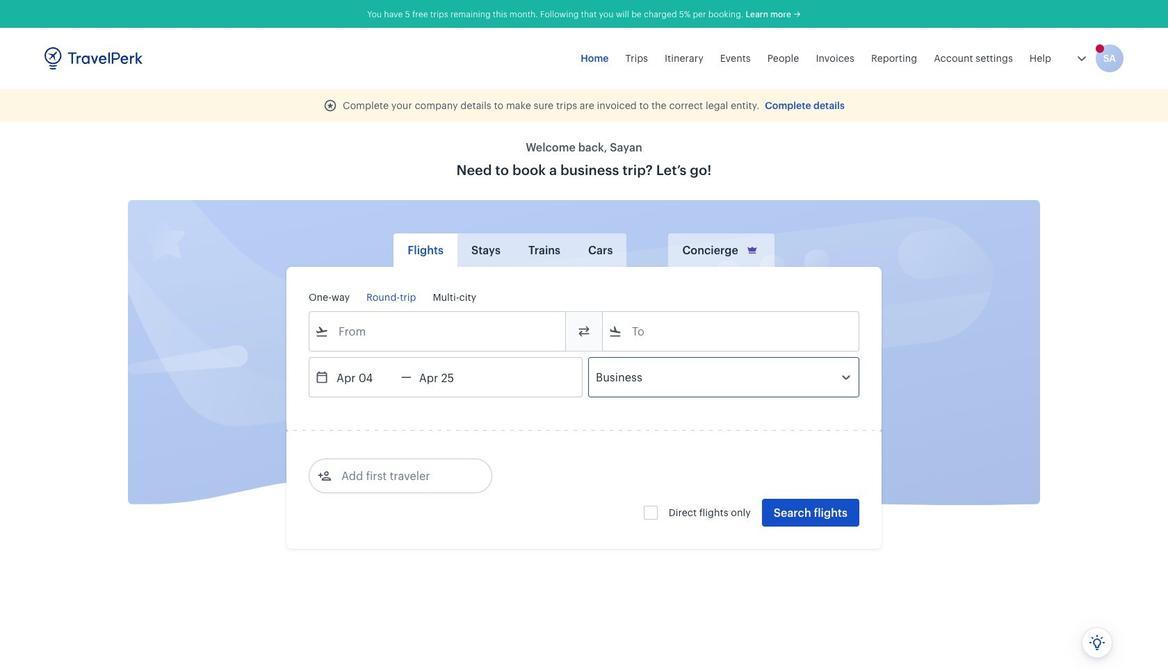 Task type: locate. For each thing, give the bounding box(es) containing it.
To search field
[[622, 321, 841, 343]]

Add first traveler search field
[[332, 465, 476, 488]]



Task type: describe. For each thing, give the bounding box(es) containing it.
From search field
[[329, 321, 547, 343]]

Return text field
[[412, 358, 484, 397]]

Depart text field
[[329, 358, 401, 397]]



